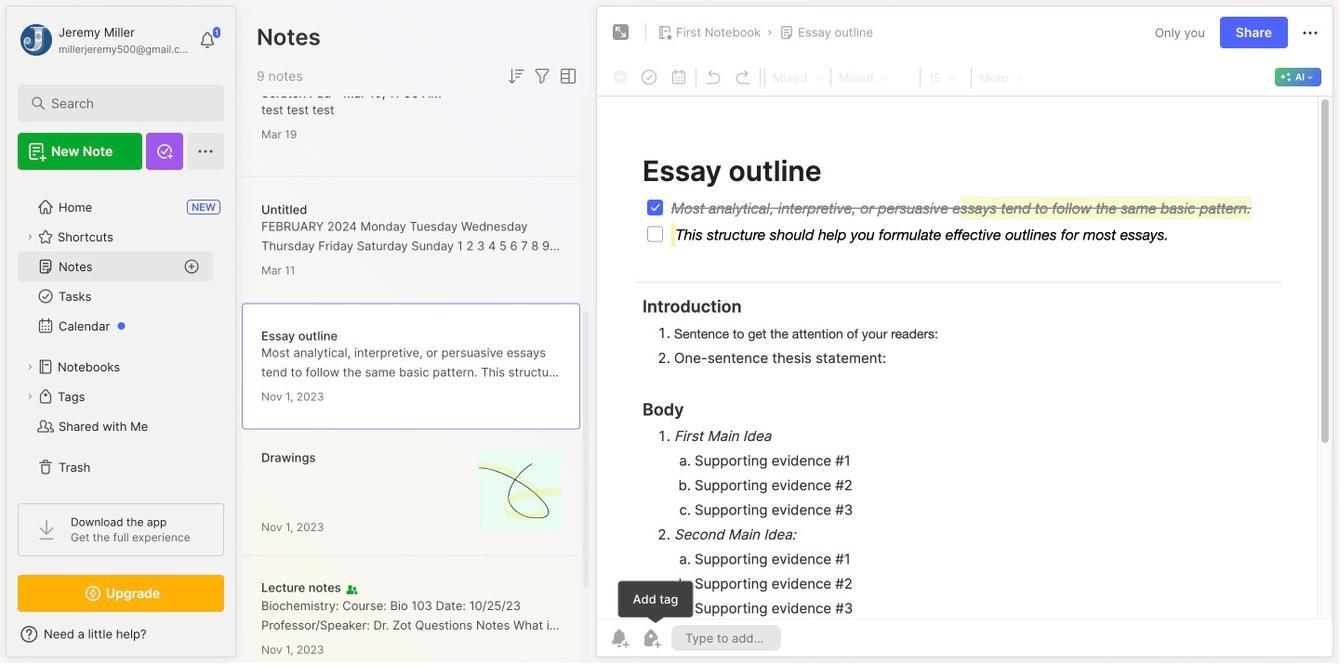 Task type: describe. For each thing, give the bounding box(es) containing it.
note window element
[[596, 6, 1333, 663]]

expand notebooks image
[[24, 362, 35, 373]]

Add filters field
[[531, 65, 553, 87]]

WHAT'S NEW field
[[7, 620, 235, 650]]

more image
[[974, 65, 1029, 89]]

more actions image
[[1299, 22, 1321, 44]]

expand tags image
[[24, 391, 35, 403]]

Font family field
[[833, 65, 918, 89]]

Note Editor text field
[[597, 96, 1333, 619]]

Sort options field
[[505, 65, 527, 87]]

Font size field
[[922, 65, 969, 89]]

add tag image
[[640, 628, 662, 650]]



Task type: locate. For each thing, give the bounding box(es) containing it.
add filters image
[[531, 65, 553, 87]]

Search text field
[[51, 95, 199, 113]]

tooltip
[[618, 582, 693, 625]]

click to collapse image
[[235, 630, 249, 652]]

none search field inside the main element
[[51, 92, 199, 114]]

View options field
[[553, 65, 579, 87]]

add a reminder image
[[608, 628, 630, 650]]

expand note image
[[610, 21, 632, 44]]

tree
[[7, 181, 235, 494]]

insert image
[[608, 65, 634, 89]]

heading level image
[[767, 65, 829, 89]]

More field
[[974, 65, 1029, 89]]

font size image
[[922, 65, 969, 89]]

Account field
[[18, 21, 190, 59]]

None search field
[[51, 92, 199, 114]]

main element
[[0, 0, 242, 664]]

More actions field
[[1299, 21, 1321, 44]]

Heading level field
[[767, 65, 829, 89]]

thumbnail image
[[479, 451, 561, 533]]

Add tag field
[[683, 631, 769, 647]]

tree inside the main element
[[7, 181, 235, 494]]

font family image
[[833, 65, 918, 89]]

Insert field
[[608, 65, 634, 89]]



Task type: vqa. For each thing, say whether or not it's contained in the screenshot.
Heading level Image
yes



